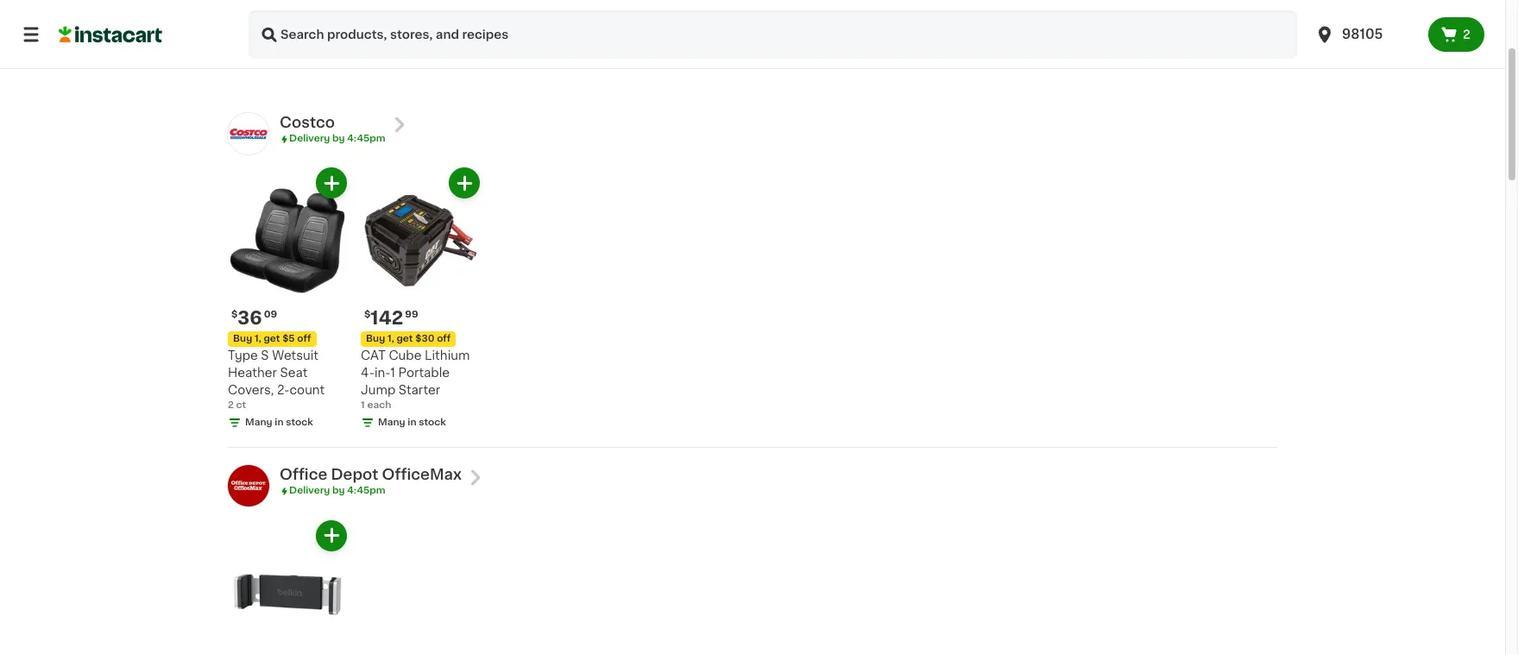 Task type: locate. For each thing, give the bounding box(es) containing it.
in down starter
[[408, 418, 417, 428]]

1 horizontal spatial many
[[378, 418, 405, 428]]

type
[[228, 350, 258, 362]]

1, up s
[[255, 334, 261, 344]]

many in stock
[[245, 418, 313, 428], [378, 418, 446, 428]]

outdoors
[[575, 50, 634, 62]]

delivery by 4:45pm for office depot officemax
[[289, 486, 386, 496]]

1 horizontal spatial $
[[364, 310, 371, 320]]

instacart logo image
[[59, 24, 162, 45]]

& right apparel
[[717, 50, 727, 62]]

by down depot
[[332, 486, 345, 496]]

delivery down costco
[[289, 134, 330, 143]]

off right $5
[[297, 334, 311, 344]]

2 stock from the left
[[419, 418, 446, 428]]

$ inside $ 142 99
[[364, 310, 371, 320]]

1 many in stock from the left
[[245, 418, 313, 428]]

1,
[[255, 334, 261, 344], [388, 334, 394, 344]]

off for 36
[[297, 334, 311, 344]]

stock down starter
[[419, 418, 446, 428]]

36
[[238, 309, 262, 327]]

99
[[405, 310, 418, 320]]

product group containing 36
[[228, 168, 347, 430]]

4:45pm
[[347, 134, 386, 143], [347, 486, 386, 496]]

off
[[297, 334, 311, 344], [437, 334, 451, 344]]

add image
[[454, 173, 475, 194], [321, 525, 342, 547]]

0 horizontal spatial &
[[449, 50, 459, 62]]

1 $ from the left
[[231, 310, 238, 320]]

delivery down office
[[289, 486, 330, 496]]

office
[[280, 468, 327, 482]]

2 4:45pm from the top
[[347, 486, 386, 496]]

buy 1, get $5 off
[[233, 334, 311, 344]]

$ left the 09
[[231, 310, 238, 320]]

0 horizontal spatial get
[[264, 334, 280, 344]]

& left gift
[[449, 50, 459, 62]]

& right sports
[[562, 50, 572, 62]]

stock for 142
[[419, 418, 446, 428]]

floral, party, & gift link
[[356, 46, 498, 66]]

1 off from the left
[[297, 334, 311, 344]]

&
[[449, 50, 459, 62], [562, 50, 572, 62], [717, 50, 727, 62]]

1 vertical spatial 1
[[361, 401, 365, 410]]

many for 36
[[245, 418, 273, 428]]

office depot officemax
[[280, 468, 462, 482]]

delivery by 4:45pm
[[289, 134, 386, 143], [289, 486, 386, 496]]

1 vertical spatial 4:45pm
[[347, 486, 386, 496]]

1 horizontal spatial off
[[437, 334, 451, 344]]

2 many in stock from the left
[[378, 418, 446, 428]]

1 get from the left
[[264, 334, 280, 344]]

& for sports & outdoors
[[562, 50, 572, 62]]

$
[[231, 310, 238, 320], [364, 310, 371, 320]]

in down 2-
[[275, 418, 284, 428]]

buy up type
[[233, 334, 252, 344]]

0 horizontal spatial stock
[[286, 418, 313, 428]]

4:45pm for office depot officemax
[[347, 486, 386, 496]]

1 vertical spatial by
[[332, 486, 345, 496]]

in-
[[375, 367, 390, 379]]

0 horizontal spatial add image
[[321, 525, 342, 547]]

stock down count in the bottom of the page
[[286, 418, 313, 428]]

1 delivery by 4:45pm from the top
[[289, 134, 386, 143]]

0 horizontal spatial 2
[[228, 401, 234, 410]]

1 buy from the left
[[233, 334, 252, 344]]

1 horizontal spatial 1,
[[388, 334, 394, 344]]

by down costco
[[332, 134, 345, 143]]

0 vertical spatial 1
[[390, 367, 395, 379]]

get left $5
[[264, 334, 280, 344]]

1 horizontal spatial &
[[562, 50, 572, 62]]

4:45pm down floral,
[[347, 134, 386, 143]]

2 in from the left
[[408, 418, 417, 428]]

delivery by 4:45pm down depot
[[289, 486, 386, 496]]

all
[[243, 50, 259, 62]]

1 vertical spatial delivery
[[289, 486, 330, 496]]

1 many from the left
[[245, 418, 273, 428]]

in
[[275, 418, 284, 428], [408, 418, 417, 428]]

0 vertical spatial 2
[[1463, 28, 1471, 41]]

2 & from the left
[[562, 50, 572, 62]]

party,
[[409, 50, 446, 62]]

buy for 142
[[366, 334, 385, 344]]

1 left "each"
[[361, 401, 365, 410]]

1 vertical spatial delivery by 4:45pm
[[289, 486, 386, 496]]

1
[[390, 367, 395, 379], [361, 401, 365, 410]]

1 horizontal spatial 1
[[390, 367, 395, 379]]

in for 142
[[408, 418, 417, 428]]

many in stock down 2-
[[245, 418, 313, 428]]

1 1, from the left
[[255, 334, 261, 344]]

item carousel region
[[204, 168, 1278, 441]]

electronics link
[[886, 46, 981, 66]]

4:45pm down office depot officemax
[[347, 486, 386, 496]]

1 4:45pm from the top
[[347, 134, 386, 143]]

auto
[[838, 50, 867, 62]]

98105
[[1342, 28, 1383, 41]]

4-
[[361, 367, 375, 379]]

1 horizontal spatial in
[[408, 418, 417, 428]]

0 horizontal spatial many in stock
[[245, 418, 313, 428]]

auto link
[[826, 46, 879, 66]]

2 many from the left
[[378, 418, 405, 428]]

$5
[[282, 334, 295, 344]]

wetsuit
[[272, 350, 319, 362]]

0 horizontal spatial many
[[245, 418, 273, 428]]

0 horizontal spatial 1
[[361, 401, 365, 410]]

alcohol
[[290, 50, 337, 62]]

delivery
[[289, 134, 330, 143], [289, 486, 330, 496]]

2 off from the left
[[437, 334, 451, 344]]

$ 36 09
[[231, 309, 277, 327]]

2 get from the left
[[397, 334, 413, 344]]

1 horizontal spatial stock
[[419, 418, 446, 428]]

2 delivery from the top
[[289, 486, 330, 496]]

off up lithium
[[437, 334, 451, 344]]

2 buy from the left
[[366, 334, 385, 344]]

by
[[332, 134, 345, 143], [332, 486, 345, 496]]

jump
[[361, 384, 396, 397]]

2 1, from the left
[[388, 334, 394, 344]]

0 horizontal spatial 1,
[[255, 334, 261, 344]]

many down ct at the bottom of the page
[[245, 418, 273, 428]]

0 horizontal spatial off
[[297, 334, 311, 344]]

2
[[1463, 28, 1471, 41], [228, 401, 234, 410]]

1 vertical spatial add image
[[321, 525, 342, 547]]

delivery by 4:45pm down costco
[[289, 134, 386, 143]]

3 & from the left
[[717, 50, 727, 62]]

product group
[[228, 168, 347, 430], [361, 168, 480, 430], [228, 520, 347, 654]]

s
[[261, 350, 269, 362]]

1 stock from the left
[[286, 418, 313, 428]]

1 horizontal spatial 2
[[1463, 28, 1471, 41]]

apparel & accessories link
[[653, 46, 819, 66]]

1 horizontal spatial add image
[[454, 173, 475, 194]]

1 horizontal spatial buy
[[366, 334, 385, 344]]

2 inside button
[[1463, 28, 1471, 41]]

0 vertical spatial delivery by 4:45pm
[[289, 134, 386, 143]]

2 by from the top
[[332, 486, 345, 496]]

supplies
[[1046, 50, 1100, 62]]

many in stock for 142
[[378, 418, 446, 428]]

buy up the cat
[[366, 334, 385, 344]]

1, for 36
[[255, 334, 261, 344]]

officemax
[[382, 468, 462, 482]]

1 delivery from the top
[[289, 134, 330, 143]]

1 vertical spatial 2
[[228, 401, 234, 410]]

buy
[[233, 334, 252, 344], [366, 334, 385, 344]]

2 $ from the left
[[364, 310, 371, 320]]

get
[[264, 334, 280, 344], [397, 334, 413, 344]]

get up cube
[[397, 334, 413, 344]]

1 horizontal spatial many in stock
[[378, 418, 446, 428]]

floral, party, & gift
[[368, 50, 486, 62]]

1 in from the left
[[275, 418, 284, 428]]

costco
[[280, 116, 335, 129]]

alcohol link
[[278, 46, 349, 66]]

by for office depot officemax
[[332, 486, 345, 496]]

1, down $ 142 99
[[388, 334, 394, 344]]

$ for 142
[[364, 310, 371, 320]]

0 horizontal spatial in
[[275, 418, 284, 428]]

0 vertical spatial by
[[332, 134, 345, 143]]

cat cube lithium 4-in-1 portable jump starter 1 each
[[361, 350, 470, 410]]

heather
[[228, 367, 277, 379]]

0 vertical spatial 4:45pm
[[347, 134, 386, 143]]

0 vertical spatial add image
[[454, 173, 475, 194]]

costco image
[[228, 113, 269, 155]]

off for 142
[[437, 334, 451, 344]]

stock
[[286, 418, 313, 428], [419, 418, 446, 428]]

98105 button
[[1304, 10, 1429, 59], [1315, 10, 1418, 59]]

2 delivery by 4:45pm from the top
[[289, 486, 386, 496]]

count
[[290, 384, 325, 397]]

1 by from the top
[[332, 134, 345, 143]]

1 horizontal spatial get
[[397, 334, 413, 344]]

many
[[245, 418, 273, 428], [378, 418, 405, 428]]

stock for 36
[[286, 418, 313, 428]]

1, for 142
[[388, 334, 394, 344]]

lithium
[[425, 350, 470, 362]]

many down "each"
[[378, 418, 405, 428]]

$ up the cat
[[364, 310, 371, 320]]

$ inside $ 36 09
[[231, 310, 238, 320]]

0 vertical spatial delivery
[[289, 134, 330, 143]]

many in stock down starter
[[378, 418, 446, 428]]

1 down cube
[[390, 367, 395, 379]]

2 horizontal spatial &
[[717, 50, 727, 62]]

2 button
[[1429, 17, 1485, 52]]

0 horizontal spatial $
[[231, 310, 238, 320]]

None search field
[[249, 10, 1297, 59]]

many in stock for 36
[[245, 418, 313, 428]]

gift
[[462, 50, 486, 62]]

& for apparel & accessories
[[717, 50, 727, 62]]

0 horizontal spatial buy
[[233, 334, 252, 344]]



Task type: describe. For each thing, give the bounding box(es) containing it.
2 98105 button from the left
[[1315, 10, 1418, 59]]

school
[[1000, 50, 1043, 62]]

buy for 36
[[233, 334, 252, 344]]

$30
[[415, 334, 435, 344]]

by for costco
[[332, 134, 345, 143]]

starter
[[399, 384, 440, 397]]

each
[[367, 401, 391, 410]]

cube
[[389, 350, 422, 362]]

get for 36
[[264, 334, 280, 344]]

depot
[[331, 468, 378, 482]]

floral,
[[368, 50, 406, 62]]

$ for 36
[[231, 310, 238, 320]]

office depot officemax image
[[228, 466, 269, 507]]

sports
[[517, 50, 559, 62]]

all link
[[231, 46, 271, 66]]

in for 36
[[275, 418, 284, 428]]

apparel
[[665, 50, 714, 62]]

09
[[264, 310, 277, 320]]

buy 1, get $30 off
[[366, 334, 451, 344]]

school supplies
[[1000, 50, 1100, 62]]

2-
[[277, 384, 290, 397]]

4:45pm for costco
[[347, 134, 386, 143]]

ct
[[236, 401, 246, 410]]

sports & outdoors
[[517, 50, 634, 62]]

Search field
[[249, 10, 1297, 59]]

add image
[[321, 173, 342, 194]]

portable
[[398, 367, 450, 379]]

add image inside "item carousel" region
[[454, 173, 475, 194]]

many for 142
[[378, 418, 405, 428]]

142
[[371, 309, 403, 327]]

delivery for costco
[[289, 134, 330, 143]]

seat
[[280, 367, 308, 379]]

cat
[[361, 350, 386, 362]]

delivery by 4:45pm for costco
[[289, 134, 386, 143]]

school supplies link
[[988, 46, 1112, 66]]

product group containing 142
[[361, 168, 480, 430]]

get for 142
[[397, 334, 413, 344]]

covers,
[[228, 384, 274, 397]]

electronics
[[898, 50, 969, 62]]

apparel & accessories
[[665, 50, 807, 62]]

1 98105 button from the left
[[1304, 10, 1429, 59]]

1 & from the left
[[449, 50, 459, 62]]

type s wetsuit heather seat covers, 2-count 2 ct
[[228, 350, 325, 410]]

sports & outdoors link
[[505, 46, 646, 66]]

2 inside type s wetsuit heather seat covers, 2-count 2 ct
[[228, 401, 234, 410]]

delivery for office depot officemax
[[289, 486, 330, 496]]

accessories
[[730, 50, 807, 62]]

$ 142 99
[[364, 309, 418, 327]]



Task type: vqa. For each thing, say whether or not it's contained in the screenshot.
day
no



